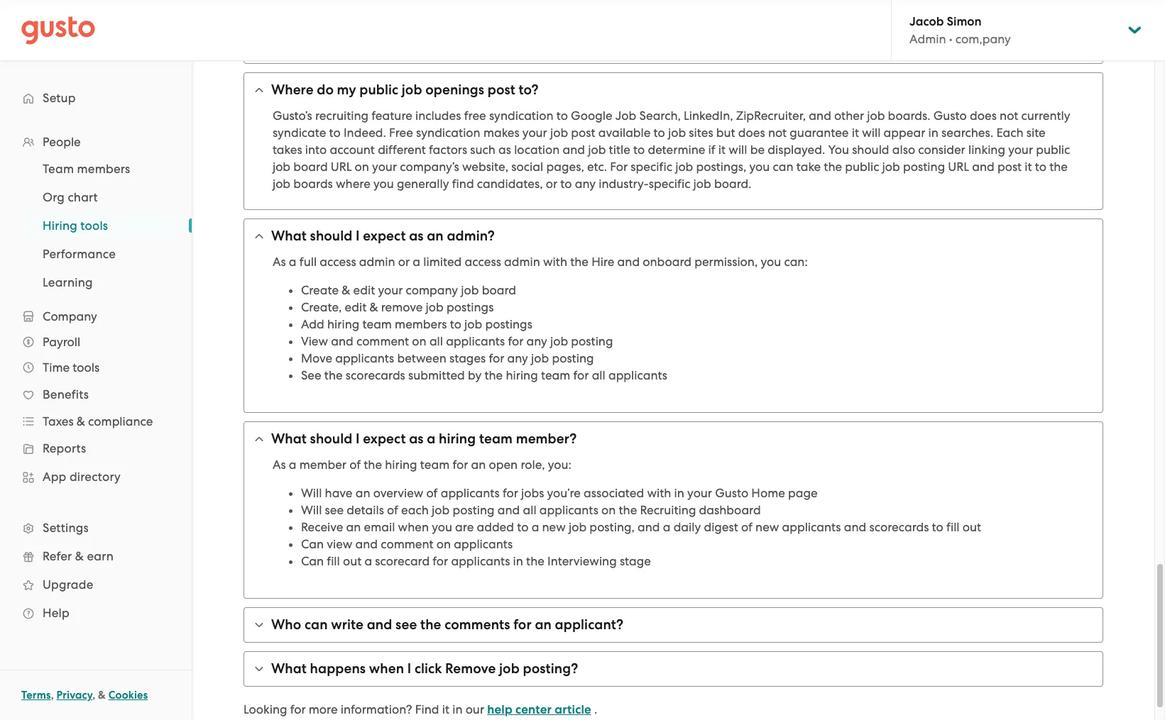 Task type: describe. For each thing, give the bounding box(es) containing it.
0 vertical spatial edit
[[353, 283, 375, 297]]

people button
[[14, 129, 178, 155]]

gusto inside will have an overview of applicants for jobs you're associated with in your gusto home page will see details of each job posting and all applicants on the recruiting dashboard receive an email when you are added to a new job posting, and a daily digest of new applicants and scorecards to fill out can view and comment on applicants can fill out a scorecard for applicants in the interviewing stage
[[715, 486, 749, 501]]

the left "hire"
[[570, 255, 589, 269]]

the down the you
[[824, 160, 842, 174]]

settings
[[43, 521, 89, 535]]

upgrade
[[43, 578, 93, 592]]

all inside any person with a non-contractor employee account or admin only account can be part of the hiring team for any open job posting. hiring team members are able to view all applicants for the given job; move applicants though the stages of the hiring process, except for hiring an applicant; and review a applicant by leaving comments and filling out a scorecard. see more detail about hiring team features
[[453, 13, 466, 27]]

employee
[[464, 0, 519, 10]]

public inside dropdown button
[[360, 82, 398, 98]]

admin for account
[[585, 0, 621, 10]]

1 horizontal spatial .
[[1008, 30, 1011, 44]]

1 url from the left
[[331, 160, 352, 174]]

for
[[610, 160, 628, 174]]

out inside any person with a non-contractor employee account or admin only account can be part of the hiring team for any open job posting. hiring team members are able to view all applicants for the given job; move applicants though the stages of the hiring process, except for hiring an applicant; and review a applicant by leaving comments and filling out a scorecard. see more detail about hiring team features
[[646, 30, 664, 44]]

take
[[797, 160, 821, 174]]

list containing team members
[[0, 155, 192, 297]]

receive
[[301, 520, 343, 535]]

by inside any person with a non-contractor employee account or admin only account can be part of the hiring team for any open job posting. hiring team members are able to view all applicants for the given job; move applicants though the stages of the hiring process, except for hiring an applicant; and review a applicant by leaving comments and filling out a scorecard. see more detail about hiring team features
[[464, 30, 478, 44]]

you inside will have an overview of applicants for jobs you're associated with in your gusto home page will see details of each job posting and all applicants on the recruiting dashboard receive an email when you are added to a new job posting, and a daily digest of new applicants and scorecards to fill out can view and comment on applicants can fill out a scorecard for applicants in the interviewing stage
[[432, 520, 452, 535]]

applicant;
[[273, 30, 329, 44]]

your up location
[[523, 126, 547, 140]]

the right though
[[767, 13, 786, 27]]

team up about
[[837, 0, 867, 10]]

the right submitted
[[485, 368, 503, 383]]

0 horizontal spatial admin
[[359, 255, 395, 269]]

in inside gusto's recruiting feature includes free syndication to google job search, linkedin, ziprecruiter, and other job boards. gusto does not currently syndicate to indeed. free syndication makes your job post available to job sites but does not guarantee it will appear in searches. each site takes into account different factors such as location and job title to determine if it will be displayed. you should also consider linking your public job board url on your company's website, social pages, etc. for specific job postings, you can take the public job posting url and post it to the job boards where you generally find candidates, or to any industry-specific job board.
[[928, 126, 939, 140]]

as a full access admin or a limited access admin with the hire and onboard permission, you can:
[[273, 255, 808, 269]]

comments inside dropdown button
[[445, 617, 510, 633]]

postings,
[[696, 160, 747, 174]]

a left scorecard.
[[667, 30, 675, 44]]

0 horizontal spatial open
[[489, 458, 518, 472]]

view inside any person with a non-contractor employee account or admin only account can be part of the hiring team for any open job posting. hiring team members are able to view all applicants for the given job; move applicants though the stages of the hiring process, except for hiring an applicant; and review a applicant by leaving comments and filling out a scorecard. see more detail about hiring team features
[[424, 13, 450, 27]]

company button
[[14, 304, 178, 329]]

generally
[[397, 177, 449, 191]]

with inside any person with a non-contractor employee account or admin only account can be part of the hiring team for any open job posting. hiring team members are able to view all applicants for the given job; move applicants though the stages of the hiring process, except for hiring an applicant; and review a applicant by leaving comments and filling out a scorecard. see more detail about hiring team features
[[338, 0, 362, 10]]

can inside gusto's recruiting feature includes free syndication to google job search, linkedin, ziprecruiter, and other job boards. gusto does not currently syndicate to indeed. free syndication makes your job post available to job sites but does not guarantee it will appear in searches. each site takes into account different factors such as location and job title to determine if it will be displayed. you should also consider linking your public job board url on your company's website, social pages, etc. for specific job postings, you can take the public job posting url and post it to the job boards where you generally find candidates, or to any industry-specific job board.
[[773, 160, 794, 174]]

a down jobs
[[532, 520, 539, 535]]

the left given
[[550, 13, 568, 27]]

members inside the team members link
[[77, 162, 130, 176]]

search,
[[639, 109, 681, 123]]

in down the added
[[513, 554, 523, 569]]

team down remove
[[362, 317, 392, 332]]

you up board.
[[750, 160, 770, 174]]

a left member
[[289, 458, 296, 472]]

part
[[739, 0, 764, 10]]

1 vertical spatial postings
[[485, 317, 532, 332]]

google
[[571, 109, 613, 123]]

sites
[[689, 126, 713, 140]]

2 , from the left
[[92, 689, 95, 702]]

team up member?
[[541, 368, 570, 383]]

hiring down the posting.
[[1005, 13, 1038, 27]]

company's
[[400, 160, 459, 174]]

except
[[947, 13, 984, 27]]

payroll
[[43, 335, 80, 349]]

will have an overview of applicants for jobs you're associated with in your gusto home page will see details of each job posting and all applicants on the recruiting dashboard receive an email when you are added to a new job posting, and a daily digest of new applicants and scorecards to fill out can view and comment on applicants can fill out a scorecard for applicants in the interviewing stage
[[301, 486, 981, 569]]

should for what should i expect as an admin?
[[310, 228, 352, 244]]

1 horizontal spatial account
[[522, 0, 567, 10]]

in up recruiting at bottom
[[674, 486, 684, 501]]

see inside any person with a non-contractor employee account or admin only account can be part of the hiring team for any open job posting. hiring team members are able to view all applicants for the given job; move applicants though the stages of the hiring process, except for hiring an applicant; and review a applicant by leaving comments and filling out a scorecard. see more detail about hiring team features
[[738, 30, 759, 44]]

should for what should i expect as a hiring team member?
[[310, 431, 352, 447]]

by inside create & edit your company job board create, edit & remove job postings add hiring team members to job postings view and comment on all applicants for any job posting move applicants between stages for any job posting see the scorecards submitted by the hiring team for all applicants
[[468, 368, 482, 383]]

view
[[301, 334, 328, 349]]

1 can from the top
[[301, 537, 324, 552]]

you:
[[548, 458, 572, 472]]

the up about
[[842, 13, 861, 27]]

admin for limited
[[504, 255, 540, 269]]

as for admin?
[[409, 228, 424, 244]]

remove
[[445, 661, 496, 677]]

what happens when i click remove job posting? button
[[244, 652, 1103, 687]]

compliance
[[88, 415, 153, 429]]

where
[[336, 177, 370, 191]]

but
[[716, 126, 735, 140]]

when inside dropdown button
[[369, 661, 404, 677]]

cookies
[[108, 689, 148, 702]]

board inside create & edit your company job board create, edit & remove job postings add hiring team members to job postings view and comment on all applicants for any job posting move applicants between stages for any job posting see the scorecards submitted by the hiring team for all applicants
[[482, 283, 516, 297]]

& left remove
[[370, 300, 378, 314]]

jacob simon admin • com,pany
[[910, 14, 1011, 46]]

what should i expect as an admin? button
[[244, 219, 1103, 253]]

what happens when i click remove job posting?
[[271, 661, 578, 677]]

or inside gusto's recruiting feature includes free syndication to google job search, linkedin, ziprecruiter, and other job boards. gusto does not currently syndicate to indeed. free syndication makes your job post available to job sites but does not guarantee it will appear in searches. each site takes into account different factors such as location and job title to determine if it will be displayed. you should also consider linking your public job board url on your company's website, social pages, etc. for specific job postings, you can take the public job posting url and post it to the job boards where you generally find candidates, or to any industry-specific job board.
[[546, 177, 558, 191]]

role,
[[521, 458, 545, 472]]

you left can:
[[761, 255, 781, 269]]

job inside what happens when i click remove job posting? dropdown button
[[499, 661, 520, 677]]

recruiting
[[640, 503, 696, 518]]

& left cookies on the left of the page
[[98, 689, 106, 702]]

consider
[[918, 143, 966, 157]]

privacy link
[[56, 689, 92, 702]]

0 horizontal spatial fill
[[327, 554, 340, 569]]

move
[[628, 13, 659, 27]]

added
[[477, 520, 514, 535]]

the up detail
[[781, 0, 799, 10]]

it inside looking for more information? find it in our help center article .
[[442, 703, 449, 717]]

hiring inside any person with a non-contractor employee account or admin only account can be part of the hiring team for any open job posting. hiring team members are able to view all applicants for the given job; move applicants though the stages of the hiring process, except for hiring an applicant; and review a applicant by leaving comments and filling out a scorecard. see more detail about hiring team features
[[1013, 0, 1047, 10]]

terms link
[[21, 689, 51, 702]]

what for what should i expect as a hiring team member?
[[271, 431, 307, 447]]

appear
[[884, 126, 925, 140]]

more inside any person with a non-contractor employee account or admin only account can be part of the hiring team for any open job posting. hiring team members are able to view all applicants for the given job; move applicants though the stages of the hiring process, except for hiring an applicant; and review a applicant by leaving comments and filling out a scorecard. see more detail about hiring team features
[[762, 30, 791, 44]]

posting inside will have an overview of applicants for jobs you're associated with in your gusto home page will see details of each job posting and all applicants on the recruiting dashboard receive an email when you are added to a new job posting, and a daily digest of new applicants and scorecards to fill out can view and comment on applicants can fill out a scorecard for applicants in the interviewing stage
[[453, 503, 495, 518]]

2 url from the left
[[948, 160, 969, 174]]

of up about
[[828, 13, 839, 27]]

the down move
[[324, 368, 343, 383]]

of up each in the left bottom of the page
[[426, 486, 438, 501]]

chart
[[68, 190, 98, 205]]

your inside create & edit your company job board create, edit & remove job postings add hiring team members to job postings view and comment on all applicants for any job posting move applicants between stages for any job posting see the scorecards submitted by the hiring team for all applicants
[[378, 283, 403, 297]]

app directory link
[[14, 464, 178, 490]]

0 horizontal spatial syndication
[[416, 126, 481, 140]]

hiring down create,
[[327, 317, 359, 332]]

help center article link
[[487, 703, 591, 718]]

gusto's recruiting feature includes free syndication to google job search, linkedin, ziprecruiter, and other job boards. gusto does not currently syndicate to indeed. free syndication makes your job post available to job sites but does not guarantee it will appear in searches. each site takes into account different factors such as location and job title to determine if it will be displayed. you should also consider linking your public job board url on your company's website, social pages, etc. for specific job postings, you can take the public job posting url and post it to the job boards where you generally find candidates, or to any industry-specific job board.
[[273, 109, 1070, 191]]

website,
[[462, 160, 508, 174]]

available
[[598, 126, 651, 140]]

indeed.
[[344, 126, 386, 140]]

& for earn
[[75, 550, 84, 564]]

as for what should i expect as an admin?
[[273, 255, 286, 269]]

with for a
[[543, 255, 567, 269]]

or inside any person with a non-contractor employee account or admin only account can be part of the hiring team for any open job posting. hiring team members are able to view all applicants for the given job; move applicants though the stages of the hiring process, except for hiring an applicant; and review a applicant by leaving comments and filling out a scorecard. see more detail about hiring team features
[[570, 0, 582, 10]]

makes
[[483, 126, 520, 140]]

scorecards inside will have an overview of applicants for jobs you're associated with in your gusto home page will see details of each job posting and all applicants on the recruiting dashboard receive an email when you are added to a new job posting, and a daily digest of new applicants and scorecards to fill out can view and comment on applicants can fill out a scorecard for applicants in the interviewing stage
[[869, 520, 929, 535]]

posting inside gusto's recruiting feature includes free syndication to google job search, linkedin, ziprecruiter, and other job boards. gusto does not currently syndicate to indeed. free syndication makes your job post available to job sites but does not guarantee it will appear in searches. each site takes into account different factors such as location and job title to determine if it will be displayed. you should also consider linking your public job board url on your company's website, social pages, etc. for specific job postings, you can take the public job posting url and post it to the job boards where you generally find candidates, or to any industry-specific job board.
[[903, 160, 945, 174]]

admin
[[910, 32, 946, 46]]

2 vertical spatial or
[[398, 255, 410, 269]]

information?
[[341, 703, 412, 717]]

cookies button
[[108, 687, 148, 704]]

it right if
[[718, 143, 726, 157]]

any person with a non-contractor employee account or admin only account can be part of the hiring team for any open job posting. hiring team members are able to view all applicants for the given job; move applicants though the stages of the hiring process, except for hiring an applicant; and review a applicant by leaving comments and filling out a scorecard. see more detail about hiring team features
[[273, 0, 1055, 44]]

0 horizontal spatial out
[[343, 554, 362, 569]]

what for what should i expect as an admin?
[[271, 228, 307, 244]]

1 horizontal spatial public
[[845, 160, 879, 174]]

gusto inside gusto's recruiting feature includes free syndication to google job search, linkedin, ziprecruiter, and other job boards. gusto does not currently syndicate to indeed. free syndication makes your job post available to job sites but does not guarantee it will appear in searches. each site takes into account different factors such as location and job title to determine if it will be displayed. you should also consider linking your public job board url on your company's website, social pages, etc. for specific job postings, you can take the public job posting url and post it to the job boards where you generally find candidates, or to any industry-specific job board.
[[934, 109, 967, 123]]

who can write and see the comments for an applicant? button
[[244, 608, 1103, 643]]

center
[[516, 703, 552, 718]]

a left scorecard
[[365, 554, 372, 569]]

scorecard.
[[678, 30, 735, 44]]

are inside any person with a non-contractor employee account or admin only account can be part of the hiring team for any open job posting. hiring team members are able to view all applicants for the given job; move applicants though the stages of the hiring process, except for hiring an applicant; and review a applicant by leaving comments and filling out a scorecard. see more detail about hiring team features
[[360, 13, 379, 27]]

hiring up overview
[[385, 458, 417, 472]]

view inside will have an overview of applicants for jobs you're associated with in your gusto home page will see details of each job posting and all applicants on the recruiting dashboard receive an email when you are added to a new job posting, and a daily digest of new applicants and scorecards to fill out can view and comment on applicants can fill out a scorecard for applicants in the interviewing stage
[[327, 537, 352, 552]]

taxes & compliance button
[[14, 409, 178, 435]]

your down each
[[1008, 143, 1033, 157]]

hiring right about
[[866, 30, 898, 44]]

and inside dropdown button
[[367, 617, 392, 633]]

1 will from the top
[[301, 486, 322, 501]]

2 access from the left
[[465, 255, 501, 269]]

0 vertical spatial fill
[[947, 520, 960, 535]]

guarantee
[[790, 126, 849, 140]]

terms
[[21, 689, 51, 702]]

takes
[[273, 143, 302, 157]]

other
[[834, 109, 864, 123]]

the down currently
[[1050, 160, 1068, 174]]

0 vertical spatial postings
[[447, 300, 494, 314]]

create & edit your company job board create, edit & remove job postings add hiring team members to job postings view and comment on all applicants for any job posting move applicants between stages for any job posting see the scorecards submitted by the hiring team for all applicants
[[301, 283, 667, 383]]

find
[[452, 177, 474, 191]]

detail
[[794, 30, 826, 44]]

of down dashboard
[[741, 520, 753, 535]]

hiring up member?
[[506, 368, 538, 383]]

a left full
[[289, 255, 296, 269]]

earn
[[87, 550, 114, 564]]

team members link
[[26, 156, 178, 182]]

job inside any person with a non-contractor employee account or admin only account can be part of the hiring team for any open job posting. hiring team members are able to view all applicants for the given job; move applicants though the stages of the hiring process, except for hiring an applicant; and review a applicant by leaving comments and filling out a scorecard. see more detail about hiring team features
[[944, 0, 962, 10]]

it down other
[[852, 126, 859, 140]]

see inside will have an overview of applicants for jobs you're associated with in your gusto home page will see details of each job posting and all applicants on the recruiting dashboard receive an email when you are added to a new job posting, and a daily digest of new applicants and scorecards to fill out can view and comment on applicants can fill out a scorecard for applicants in the interviewing stage
[[325, 503, 344, 518]]

2 horizontal spatial account
[[650, 0, 695, 10]]

benefits
[[43, 388, 89, 402]]

1 vertical spatial public
[[1036, 143, 1070, 157]]

email
[[364, 520, 395, 535]]

all inside will have an overview of applicants for jobs you're associated with in your gusto home page will see details of each job posting and all applicants on the recruiting dashboard receive an email when you are added to a new job posting, and a daily digest of new applicants and scorecards to fill out can view and comment on applicants can fill out a scorecard for applicants in the interviewing stage
[[523, 503, 537, 518]]

permission,
[[695, 255, 758, 269]]

performance link
[[26, 241, 178, 267]]

1 horizontal spatial does
[[970, 109, 997, 123]]

board.
[[714, 177, 752, 191]]

boards
[[293, 177, 333, 191]]

overview
[[373, 486, 423, 501]]

team inside what should i expect as a hiring team member? dropdown button
[[479, 431, 513, 447]]

home
[[751, 486, 785, 501]]

scorecard
[[375, 554, 430, 569]]

if
[[708, 143, 716, 157]]

it down site
[[1025, 160, 1032, 174]]

of right part
[[767, 0, 778, 10]]

be inside gusto's recruiting feature includes free syndication to google job search, linkedin, ziprecruiter, and other job boards. gusto does not currently syndicate to indeed. free syndication makes your job post available to job sites but does not guarantee it will appear in searches. each site takes into account different factors such as location and job title to determine if it will be displayed. you should also consider linking your public job board url on your company's website, social pages, etc. for specific job postings, you can take the public job posting url and post it to the job boards where you generally find candidates, or to any industry-specific job board.
[[750, 143, 765, 157]]

1 vertical spatial will
[[729, 143, 747, 157]]

•
[[949, 32, 953, 46]]

on inside gusto's recruiting feature includes free syndication to google job search, linkedin, ziprecruiter, and other job boards. gusto does not currently syndicate to indeed. free syndication makes your job post available to job sites but does not guarantee it will appear in searches. each site takes into account different factors such as location and job title to determine if it will be displayed. you should also consider linking your public job board url on your company's website, social pages, etc. for specific job postings, you can take the public job posting url and post it to the job boards where you generally find candidates, or to any industry-specific job board.
[[355, 160, 369, 174]]

each
[[401, 503, 429, 518]]

team down process,
[[901, 30, 930, 44]]

. inside looking for more information? find it in our help center article .
[[594, 703, 597, 717]]

performance
[[43, 247, 116, 261]]

2 new from the left
[[756, 520, 779, 535]]

of right member
[[350, 458, 361, 472]]

a left non-
[[365, 0, 373, 10]]

what should i expect as a hiring team member?
[[271, 431, 577, 447]]

openings
[[425, 82, 484, 98]]

the inside dropdown button
[[420, 617, 441, 633]]

0 horizontal spatial does
[[738, 126, 765, 140]]

1 access from the left
[[320, 255, 356, 269]]

free
[[464, 109, 486, 123]]

when inside will have an overview of applicants for jobs you're associated with in your gusto home page will see details of each job posting and all applicants on the recruiting dashboard receive an email when you are added to a new job posting, and a daily digest of new applicants and scorecards to fill out can view and comment on applicants can fill out a scorecard for applicants in the interviewing stage
[[398, 520, 429, 535]]



Task type: vqa. For each thing, say whether or not it's contained in the screenshot.
work
no



Task type: locate. For each thing, give the bounding box(es) containing it.
time
[[43, 361, 70, 375]]

i inside what should i expect as a hiring team member? dropdown button
[[356, 431, 360, 447]]

0 vertical spatial as
[[273, 255, 286, 269]]

are inside will have an overview of applicants for jobs you're associated with in your gusto home page will see details of each job posting and all applicants on the recruiting dashboard receive an email when you are added to a new job posting, and a daily digest of new applicants and scorecards to fill out can view and comment on applicants can fill out a scorecard for applicants in the interviewing stage
[[455, 520, 474, 535]]

0 vertical spatial see
[[738, 30, 759, 44]]

1 vertical spatial not
[[768, 126, 787, 140]]

tools down payroll 'dropdown button'
[[73, 361, 100, 375]]

can right who
[[305, 617, 328, 633]]

org chart link
[[26, 185, 178, 210]]

what for what happens when i click remove job posting?
[[271, 661, 307, 677]]

0 vertical spatial post
[[488, 82, 515, 98]]

1 vertical spatial open
[[489, 458, 518, 472]]

stages up submitted
[[449, 351, 486, 366]]

url down consider
[[948, 160, 969, 174]]

comment up scorecard
[[381, 537, 434, 552]]

2 vertical spatial i
[[407, 661, 411, 677]]

a down recruiting at bottom
[[663, 520, 671, 535]]

posting?
[[523, 661, 578, 677]]

app directory
[[43, 470, 121, 484]]

by
[[464, 30, 478, 44], [468, 368, 482, 383]]

1 vertical spatial tools
[[73, 361, 100, 375]]

0 vertical spatial specific
[[631, 160, 672, 174]]

0 horizontal spatial not
[[768, 126, 787, 140]]

1 horizontal spatial access
[[465, 255, 501, 269]]

1 horizontal spatial scorecards
[[869, 520, 929, 535]]

see down have
[[325, 503, 344, 518]]

3 what from the top
[[271, 661, 307, 677]]

1 horizontal spatial open
[[912, 0, 941, 10]]

more down happens
[[309, 703, 338, 717]]

tools
[[80, 219, 108, 233], [73, 361, 100, 375]]

list
[[0, 129, 192, 628], [0, 155, 192, 297]]

about
[[829, 30, 863, 44]]

, left "privacy" link
[[51, 689, 54, 702]]

gusto navigation element
[[0, 61, 192, 650]]

each
[[997, 126, 1024, 140]]

though
[[724, 13, 765, 27]]

2 horizontal spatial out
[[963, 520, 981, 535]]

0 horizontal spatial be
[[722, 0, 736, 10]]

access down 'admin?'
[[465, 255, 501, 269]]

0 vertical spatial public
[[360, 82, 398, 98]]

1 vertical spatial i
[[356, 431, 360, 447]]

stages up detail
[[789, 13, 825, 27]]

the up overview
[[364, 458, 382, 472]]

where do my public job openings post to? button
[[244, 73, 1103, 107]]

stages inside create & edit your company job board create, edit & remove job postings add hiring team members to job postings view and comment on all applicants for any job posting move applicants between stages for any job posting see the scorecards submitted by the hiring team for all applicants
[[449, 351, 486, 366]]

0 vertical spatial out
[[646, 30, 664, 44]]

1 horizontal spatial more
[[762, 30, 791, 44]]

people
[[43, 135, 81, 149]]

privacy
[[56, 689, 92, 702]]

expect for a
[[363, 431, 406, 447]]

open left the role,
[[489, 458, 518, 472]]

public
[[360, 82, 398, 98], [1036, 143, 1070, 157], [845, 160, 879, 174]]

1 vertical spatial what
[[271, 431, 307, 447]]

feature
[[372, 109, 412, 123]]

2 horizontal spatial post
[[998, 160, 1022, 174]]

1 vertical spatial by
[[468, 368, 482, 383]]

a left limited
[[413, 255, 420, 269]]

i inside what happens when i click remove job posting? dropdown button
[[407, 661, 411, 677]]

full
[[299, 255, 317, 269]]

1 vertical spatial expect
[[363, 431, 406, 447]]

1 horizontal spatial comments
[[525, 30, 583, 44]]

what up member
[[271, 431, 307, 447]]

can
[[698, 0, 719, 10], [773, 160, 794, 174], [305, 617, 328, 633]]

1 horizontal spatial new
[[756, 520, 779, 535]]

1 horizontal spatial can
[[698, 0, 719, 10]]

will up receive
[[301, 503, 322, 518]]

see inside dropdown button
[[396, 617, 417, 633]]

0 horizontal spatial stages
[[449, 351, 486, 366]]

i left click
[[407, 661, 411, 677]]

stage
[[620, 554, 651, 569]]

as up as a member of the hiring team for an open role, you:
[[409, 431, 424, 447]]

i for an
[[356, 228, 360, 244]]

edit right create,
[[345, 300, 367, 314]]

an inside any person with a non-contractor employee account or admin only account can be part of the hiring team for any open job posting. hiring team members are able to view all applicants for the given job; move applicants though the stages of the hiring process, except for hiring an applicant; and review a applicant by leaving comments and filling out a scorecard. see more detail about hiring team features
[[1041, 13, 1055, 27]]

a inside dropdown button
[[427, 431, 436, 447]]

0 vertical spatial not
[[1000, 109, 1018, 123]]

where
[[271, 82, 314, 98]]

or up given
[[570, 0, 582, 10]]

comment down remove
[[356, 334, 409, 349]]

comment inside create & edit your company job board create, edit & remove job postings add hiring team members to job postings view and comment on all applicants for any job posting move applicants between stages for any job posting see the scorecards submitted by the hiring team for all applicants
[[356, 334, 409, 349]]

2 horizontal spatial can
[[773, 160, 794, 174]]

0 vertical spatial will
[[862, 126, 881, 140]]

0 horizontal spatial with
[[338, 0, 362, 10]]

click
[[415, 661, 442, 677]]

can
[[301, 537, 324, 552], [301, 554, 324, 569]]

candidates,
[[477, 177, 543, 191]]

& inside taxes & compliance dropdown button
[[77, 415, 85, 429]]

2 expect from the top
[[363, 431, 406, 447]]

hiring right the posting.
[[1013, 0, 1047, 10]]

as a member of the hiring team for an open role, you:
[[273, 458, 572, 472]]

your down the different
[[372, 160, 397, 174]]

com,pany
[[956, 32, 1011, 46]]

out
[[646, 30, 664, 44], [963, 520, 981, 535], [343, 554, 362, 569]]

0 horizontal spatial board
[[293, 160, 328, 174]]

will down but at the right of the page
[[729, 143, 747, 157]]

your inside will have an overview of applicants for jobs you're associated with in your gusto home page will see details of each job posting and all applicants on the recruiting dashboard receive an email when you are added to a new job posting, and a daily digest of new applicants and scorecards to fill out can view and comment on applicants can fill out a scorecard for applicants in the interviewing stage
[[687, 486, 712, 501]]

0 vertical spatial or
[[570, 0, 582, 10]]

1 horizontal spatial syndication
[[489, 109, 554, 123]]

2 what from the top
[[271, 431, 307, 447]]

open inside any person with a non-contractor employee account or admin only account can be part of the hiring team for any open job posting. hiring team members are able to view all applicants for the given job; move applicants though the stages of the hiring process, except for hiring an applicant; and review a applicant by leaving comments and filling out a scorecard. see more detail about hiring team features
[[912, 0, 941, 10]]

tools for time tools
[[73, 361, 100, 375]]

comments up the remove
[[445, 617, 510, 633]]

be inside any person with a non-contractor employee account or admin only account can be part of the hiring team for any open job posting. hiring team members are able to view all applicants for the given job; move applicants though the stages of the hiring process, except for hiring an applicant; and review a applicant by leaving comments and filling out a scorecard. see more detail about hiring team features
[[722, 0, 736, 10]]

i down where
[[356, 228, 360, 244]]

site
[[1027, 126, 1046, 140]]

stages
[[789, 13, 825, 27], [449, 351, 486, 366]]

0 horizontal spatial access
[[320, 255, 356, 269]]

. down the posting.
[[1008, 30, 1011, 44]]

0 vertical spatial hiring
[[1013, 0, 1047, 10]]

able
[[382, 13, 407, 27]]

2 will from the top
[[301, 503, 322, 518]]

details
[[347, 503, 384, 518]]

as down makes
[[499, 143, 511, 157]]

i up as a member of the hiring team for an open role, you:
[[356, 431, 360, 447]]

hiring left process,
[[864, 13, 896, 27]]

job
[[616, 109, 636, 123]]

what down who
[[271, 661, 307, 677]]

posting,
[[590, 520, 635, 535]]

1 vertical spatial more
[[309, 703, 338, 717]]

home image
[[21, 16, 95, 44]]

can down displayed.
[[773, 160, 794, 174]]

1 vertical spatial with
[[543, 255, 567, 269]]

tools inside dropdown button
[[73, 361, 100, 375]]

not down ziprecruiter, in the top right of the page
[[768, 126, 787, 140]]

applicant
[[408, 30, 462, 44]]

it
[[852, 126, 859, 140], [718, 143, 726, 157], [1025, 160, 1032, 174], [442, 703, 449, 717]]

or down pages,
[[546, 177, 558, 191]]

& inside 'refer & earn' link
[[75, 550, 84, 564]]

comment inside will have an overview of applicants for jobs you're associated with in your gusto home page will see details of each job posting and all applicants on the recruiting dashboard receive an email when you are added to a new job posting, and a daily digest of new applicants and scorecards to fill out can view and comment on applicants can fill out a scorecard for applicants in the interviewing stage
[[381, 537, 434, 552]]

url up where
[[331, 160, 352, 174]]

scorecards inside create & edit your company job board create, edit & remove job postings add hiring team members to job postings view and comment on all applicants for any job posting move applicants between stages for any job posting see the scorecards submitted by the hiring team for all applicants
[[346, 368, 405, 383]]

members down people dropdown button
[[77, 162, 130, 176]]

new
[[542, 520, 566, 535], [756, 520, 779, 535]]

1 horizontal spatial post
[[571, 126, 595, 140]]

see down though
[[738, 30, 759, 44]]

any
[[888, 0, 909, 10], [575, 177, 596, 191], [527, 334, 547, 349], [507, 351, 528, 366]]

of down overview
[[387, 503, 398, 518]]

tools down org chart link
[[80, 219, 108, 233]]

2 list from the top
[[0, 155, 192, 297]]

move
[[301, 351, 332, 366]]

setup
[[43, 91, 76, 105]]

, left cookies button
[[92, 689, 95, 702]]

1 vertical spatial are
[[455, 520, 474, 535]]

for inside looking for more information? find it in our help center article .
[[290, 703, 306, 717]]

0 vertical spatial see
[[325, 503, 344, 518]]

article
[[555, 703, 591, 718]]

syndication up makes
[[489, 109, 554, 123]]

new down you're
[[542, 520, 566, 535]]

1 horizontal spatial see
[[738, 30, 759, 44]]

on inside create & edit your company job board create, edit & remove job postings add hiring team members to job postings view and comment on all applicants for any job posting move applicants between stages for any job posting see the scorecards submitted by the hiring team for all applicants
[[412, 334, 427, 349]]

hire
[[592, 255, 614, 269]]

0 vertical spatial when
[[398, 520, 429, 535]]

public down site
[[1036, 143, 1070, 157]]

are up review
[[360, 13, 379, 27]]

members down remove
[[395, 317, 447, 332]]

board inside gusto's recruiting feature includes free syndication to google job search, linkedin, ziprecruiter, and other job boards. gusto does not currently syndicate to indeed. free syndication makes your job post available to job sites but does not guarantee it will appear in searches. each site takes into account different factors such as location and job title to determine if it will be displayed. you should also consider linking your public job board url on your company's website, social pages, etc. for specific job postings, you can take the public job posting url and post it to the job boards where you generally find candidates, or to any industry-specific job board.
[[293, 160, 328, 174]]

setup link
[[14, 85, 178, 111]]

2 vertical spatial out
[[343, 554, 362, 569]]

team down what should i expect as a hiring team member?
[[420, 458, 450, 472]]

a up as a member of the hiring team for an open role, you:
[[427, 431, 436, 447]]

any inside any person with a non-contractor employee account or admin only account can be part of the hiring team for any open job posting. hiring team members are able to view all applicants for the given job; move applicants though the stages of the hiring process, except for hiring an applicant; and review a applicant by leaving comments and filling out a scorecard. see more detail about hiring team features
[[888, 0, 909, 10]]

simon
[[947, 14, 982, 29]]

digest
[[704, 520, 738, 535]]

expect down where
[[363, 228, 406, 244]]

0 vertical spatial view
[[424, 13, 450, 27]]

2 vertical spatial public
[[845, 160, 879, 174]]

account right the employee
[[522, 0, 567, 10]]

as up limited
[[409, 228, 424, 244]]

the down associated
[[619, 503, 637, 518]]

1 new from the left
[[542, 520, 566, 535]]

does up searches.
[[970, 109, 997, 123]]

0 horizontal spatial .
[[594, 703, 597, 717]]

1 vertical spatial stages
[[449, 351, 486, 366]]

0 vertical spatial gusto
[[934, 109, 967, 123]]

post down linking
[[998, 160, 1022, 174]]

1 horizontal spatial out
[[646, 30, 664, 44]]

member
[[299, 458, 347, 472]]

and inside create & edit your company job board create, edit & remove job postings add hiring team members to job postings view and comment on all applicants for any job posting move applicants between stages for any job posting see the scorecards submitted by the hiring team for all applicants
[[331, 334, 353, 349]]

boards.
[[888, 109, 931, 123]]

1 horizontal spatial are
[[455, 520, 474, 535]]

you're
[[547, 486, 581, 501]]

see inside create & edit your company job board create, edit & remove job postings add hiring team members to job postings view and comment on all applicants for any job posting move applicants between stages for any job posting see the scorecards submitted by the hiring team for all applicants
[[301, 368, 321, 383]]

2 vertical spatial with
[[647, 486, 671, 501]]

as for what should i expect as a hiring team member?
[[273, 458, 286, 472]]

2 horizontal spatial public
[[1036, 143, 1070, 157]]

for inside dropdown button
[[514, 617, 532, 633]]

job inside where do my public job openings post to? dropdown button
[[402, 82, 422, 98]]

1 vertical spatial does
[[738, 126, 765, 140]]

limited
[[423, 255, 462, 269]]

0 horizontal spatial hiring
[[43, 219, 77, 233]]

hiring inside dropdown button
[[439, 431, 476, 447]]

post inside where do my public job openings post to? dropdown button
[[488, 82, 515, 98]]

a down able
[[397, 30, 405, 44]]

applicants
[[469, 13, 528, 27], [662, 13, 721, 27], [446, 334, 505, 349], [335, 351, 394, 366], [608, 368, 667, 383], [441, 486, 500, 501], [540, 503, 598, 518], [782, 520, 841, 535], [454, 537, 513, 552], [451, 554, 510, 569]]

2 vertical spatial what
[[271, 661, 307, 677]]

in inside looking for more information? find it in our help center article .
[[452, 703, 463, 717]]

comments down given
[[525, 30, 583, 44]]

recruiting
[[315, 109, 369, 123]]

your up dashboard
[[687, 486, 712, 501]]

what up full
[[271, 228, 307, 244]]

be down ziprecruiter, in the top right of the page
[[750, 143, 765, 157]]

1 vertical spatial edit
[[345, 300, 367, 314]]

when left click
[[369, 661, 404, 677]]

&
[[342, 283, 350, 297], [370, 300, 378, 314], [77, 415, 85, 429], [75, 550, 84, 564], [98, 689, 106, 702]]

list containing people
[[0, 129, 192, 628]]

1 vertical spatial as
[[409, 228, 424, 244]]

0 vertical spatial expect
[[363, 228, 406, 244]]

postings down as a full access admin or a limited access admin with the hire and onboard permission, you can:
[[485, 317, 532, 332]]

0 horizontal spatial see
[[325, 503, 344, 518]]

2 as from the top
[[273, 458, 286, 472]]

members down person
[[305, 13, 357, 27]]

1 vertical spatial specific
[[649, 177, 690, 191]]

& for edit
[[342, 283, 350, 297]]

jacob
[[910, 14, 944, 29]]

1 list from the top
[[0, 129, 192, 628]]

account
[[522, 0, 567, 10], [650, 0, 695, 10], [330, 143, 375, 157]]

dashboard
[[699, 503, 761, 518]]

2 horizontal spatial admin
[[585, 0, 621, 10]]

learning link
[[26, 270, 178, 295]]

members
[[305, 13, 357, 27], [77, 162, 130, 176], [395, 317, 447, 332]]

& for compliance
[[77, 415, 85, 429]]

i inside what should i expect as an admin? dropdown button
[[356, 228, 360, 244]]

should up member
[[310, 431, 352, 447]]

1 , from the left
[[51, 689, 54, 702]]

0 horizontal spatial can
[[305, 617, 328, 633]]

1 horizontal spatial board
[[482, 283, 516, 297]]

expect up as a member of the hiring team for an open role, you:
[[363, 431, 406, 447]]

who
[[271, 617, 301, 633]]

0 horizontal spatial are
[[360, 13, 379, 27]]

1 horizontal spatial will
[[862, 126, 881, 140]]

admin?
[[447, 228, 495, 244]]

help
[[487, 703, 513, 718]]

linking
[[969, 143, 1005, 157]]

do
[[317, 82, 334, 98]]

in up consider
[[928, 126, 939, 140]]

will left have
[[301, 486, 322, 501]]

can up scorecard.
[[698, 0, 719, 10]]

or down what should i expect as an admin?
[[398, 255, 410, 269]]

can inside any person with a non-contractor employee account or admin only account can be part of the hiring team for any open job posting. hiring team members are able to view all applicants for the given job; move applicants though the stages of the hiring process, except for hiring an applicant; and review a applicant by leaving comments and filling out a scorecard. see more detail about hiring team features
[[698, 0, 719, 10]]

to inside any person with a non-contractor employee account or admin only account can be part of the hiring team for any open job posting. hiring team members are able to view all applicants for the given job; move applicants though the stages of the hiring process, except for hiring an applicant; and review a applicant by leaving comments and filling out a scorecard. see more detail about hiring team features
[[410, 13, 421, 27]]

0 horizontal spatial new
[[542, 520, 566, 535]]

payroll button
[[14, 329, 178, 355]]

when down each in the left bottom of the page
[[398, 520, 429, 535]]

location
[[514, 143, 560, 157]]

can inside dropdown button
[[305, 617, 328, 633]]

the left interviewing
[[526, 554, 545, 569]]

0 vertical spatial with
[[338, 0, 362, 10]]

1 vertical spatial will
[[301, 503, 322, 518]]

1 horizontal spatial see
[[396, 617, 417, 633]]

contractor
[[403, 0, 461, 10]]

1 horizontal spatial members
[[305, 13, 357, 27]]

should inside gusto's recruiting feature includes free syndication to google job search, linkedin, ziprecruiter, and other job boards. gusto does not currently syndicate to indeed. free syndication makes your job post available to job sites but does not guarantee it will appear in searches. each site takes into account different factors such as location and job title to determine if it will be displayed. you should also consider linking your public job board url on your company's website, social pages, etc. for specific job postings, you can take the public job posting url and post it to the job boards where you generally find candidates, or to any industry-specific job board.
[[852, 143, 889, 157]]

as
[[273, 255, 286, 269], [273, 458, 286, 472]]

with for for
[[647, 486, 671, 501]]

0 horizontal spatial account
[[330, 143, 375, 157]]

in left our
[[452, 703, 463, 717]]

to inside create & edit your company job board create, edit & remove job postings add hiring team members to job postings view and comment on all applicants for any job posting move applicants between stages for any job posting see the scorecards submitted by the hiring team for all applicants
[[450, 317, 461, 332]]

1 as from the top
[[273, 255, 286, 269]]

1 horizontal spatial with
[[543, 255, 567, 269]]

as for hiring
[[409, 431, 424, 447]]

not
[[1000, 109, 1018, 123], [768, 126, 787, 140]]

members inside create & edit your company job board create, edit & remove job postings add hiring team members to job postings view and comment on all applicants for any job posting move applicants between stages for any job posting see the scorecards submitted by the hiring team for all applicants
[[395, 317, 447, 332]]

hiring inside gusto navigation element
[[43, 219, 77, 233]]

2 can from the top
[[301, 554, 324, 569]]

2 vertical spatial post
[[998, 160, 1022, 174]]

tools for hiring tools
[[80, 219, 108, 233]]

1 vertical spatial syndication
[[416, 126, 481, 140]]

stages inside any person with a non-contractor employee account or admin only account can be part of the hiring team for any open job posting. hiring team members are able to view all applicants for the given job; move applicants though the stages of the hiring process, except for hiring an applicant; and review a applicant by leaving comments and filling out a scorecard. see more detail about hiring team features
[[789, 13, 825, 27]]

i for a
[[356, 431, 360, 447]]

0 horizontal spatial will
[[729, 143, 747, 157]]

as left member
[[273, 458, 286, 472]]

should right the you
[[852, 143, 889, 157]]

to?
[[519, 82, 539, 98]]

with right person
[[338, 0, 362, 10]]

2 vertical spatial as
[[409, 431, 424, 447]]

0 vertical spatial as
[[499, 143, 511, 157]]

gusto up searches.
[[934, 109, 967, 123]]

your up remove
[[378, 283, 403, 297]]

you right where
[[373, 177, 394, 191]]

on
[[355, 160, 369, 174], [412, 334, 427, 349], [601, 503, 616, 518], [437, 537, 451, 552]]

does
[[970, 109, 997, 123], [738, 126, 765, 140]]

syndicate
[[273, 126, 326, 140]]

be up though
[[722, 0, 736, 10]]

admin inside any person with a non-contractor employee account or admin only account can be part of the hiring team for any open job posting. hiring team members are able to view all applicants for the given job; move applicants though the stages of the hiring process, except for hiring an applicant; and review a applicant by leaving comments and filling out a scorecard. see more detail about hiring team features
[[585, 0, 621, 10]]

1 what from the top
[[271, 228, 307, 244]]

not up each
[[1000, 109, 1018, 123]]

org chart
[[43, 190, 98, 205]]

& right create
[[342, 283, 350, 297]]

0 horizontal spatial members
[[77, 162, 130, 176]]

happens
[[310, 661, 366, 677]]

1 expect from the top
[[363, 228, 406, 244]]

expect for an
[[363, 228, 406, 244]]

postings down company
[[447, 300, 494, 314]]

gusto
[[934, 109, 967, 123], [715, 486, 749, 501]]

1 vertical spatial scorecards
[[869, 520, 929, 535]]

,
[[51, 689, 54, 702], [92, 689, 95, 702]]

0 vertical spatial scorecards
[[346, 368, 405, 383]]

time tools button
[[14, 355, 178, 381]]

you
[[828, 143, 849, 157]]

includes
[[415, 109, 461, 123]]

taxes
[[43, 415, 74, 429]]

0 vertical spatial can
[[301, 537, 324, 552]]

account inside gusto's recruiting feature includes free syndication to google job search, linkedin, ziprecruiter, and other job boards. gusto does not currently syndicate to indeed. free syndication makes your job post available to job sites but does not guarantee it will appear in searches. each site takes into account different factors such as location and job title to determine if it will be displayed. you should also consider linking your public job board url on your company's website, social pages, etc. for specific job postings, you can take the public job posting url and post it to the job boards where you generally find candidates, or to any industry-specific job board.
[[330, 143, 375, 157]]

0 vertical spatial comments
[[525, 30, 583, 44]]

0 horizontal spatial post
[[488, 82, 515, 98]]

more inside looking for more information? find it in our help center article .
[[309, 703, 338, 717]]

pages,
[[546, 160, 584, 174]]

currently
[[1021, 109, 1070, 123]]

team down any on the top left of the page
[[273, 13, 302, 27]]

as inside gusto's recruiting feature includes free syndication to google job search, linkedin, ziprecruiter, and other job boards. gusto does not currently syndicate to indeed. free syndication makes your job post available to job sites but does not guarantee it will appear in searches. each site takes into account different factors such as location and job title to determine if it will be displayed. you should also consider linking your public job board url on your company's website, social pages, etc. for specific job postings, you can take the public job posting url and post it to the job boards where you generally find candidates, or to any industry-specific job board.
[[499, 143, 511, 157]]

1 vertical spatial view
[[327, 537, 352, 552]]

comments inside any person with a non-contractor employee account or admin only account can be part of the hiring team for any open job posting. hiring team members are able to view all applicants for the given job; move applicants though the stages of the hiring process, except for hiring an applicant; and review a applicant by leaving comments and filling out a scorecard. see more detail about hiring team features
[[525, 30, 583, 44]]

what should i expect as an admin?
[[271, 228, 495, 244]]

your
[[523, 126, 547, 140], [1008, 143, 1033, 157], [372, 160, 397, 174], [378, 283, 403, 297], [687, 486, 712, 501]]

1 vertical spatial should
[[310, 228, 352, 244]]

any inside gusto's recruiting feature includes free syndication to google job search, linkedin, ziprecruiter, and other job boards. gusto does not currently syndicate to indeed. free syndication makes your job post available to job sites but does not guarantee it will appear in searches. each site takes into account different factors such as location and job title to determine if it will be displayed. you should also consider linking your public job board url on your company's website, social pages, etc. for specific job postings, you can take the public job posting url and post it to the job boards where you generally find candidates, or to any industry-specific job board.
[[575, 177, 596, 191]]

0 vertical spatial what
[[271, 228, 307, 244]]

members inside any person with a non-contractor employee account or admin only account can be part of the hiring team for any open job posting. hiring team members are able to view all applicants for the given job; move applicants though the stages of the hiring process, except for hiring an applicant; and review a applicant by leaving comments and filling out a scorecard. see more detail about hiring team features
[[305, 13, 357, 27]]

hiring up detail
[[802, 0, 834, 10]]

team left member?
[[479, 431, 513, 447]]

hiring down org
[[43, 219, 77, 233]]

1 vertical spatial post
[[571, 126, 595, 140]]

0 vertical spatial are
[[360, 13, 379, 27]]

with inside will have an overview of applicants for jobs you're associated with in your gusto home page will see details of each job posting and all applicants on the recruiting dashboard receive an email when you are added to a new job posting, and a daily digest of new applicants and scorecards to fill out can view and comment on applicants can fill out a scorecard for applicants in the interviewing stage
[[647, 486, 671, 501]]

1 horizontal spatial admin
[[504, 255, 540, 269]]

1 horizontal spatial url
[[948, 160, 969, 174]]

2 horizontal spatial with
[[647, 486, 671, 501]]

1 vertical spatial board
[[482, 283, 516, 297]]

new down home
[[756, 520, 779, 535]]

should up full
[[310, 228, 352, 244]]



